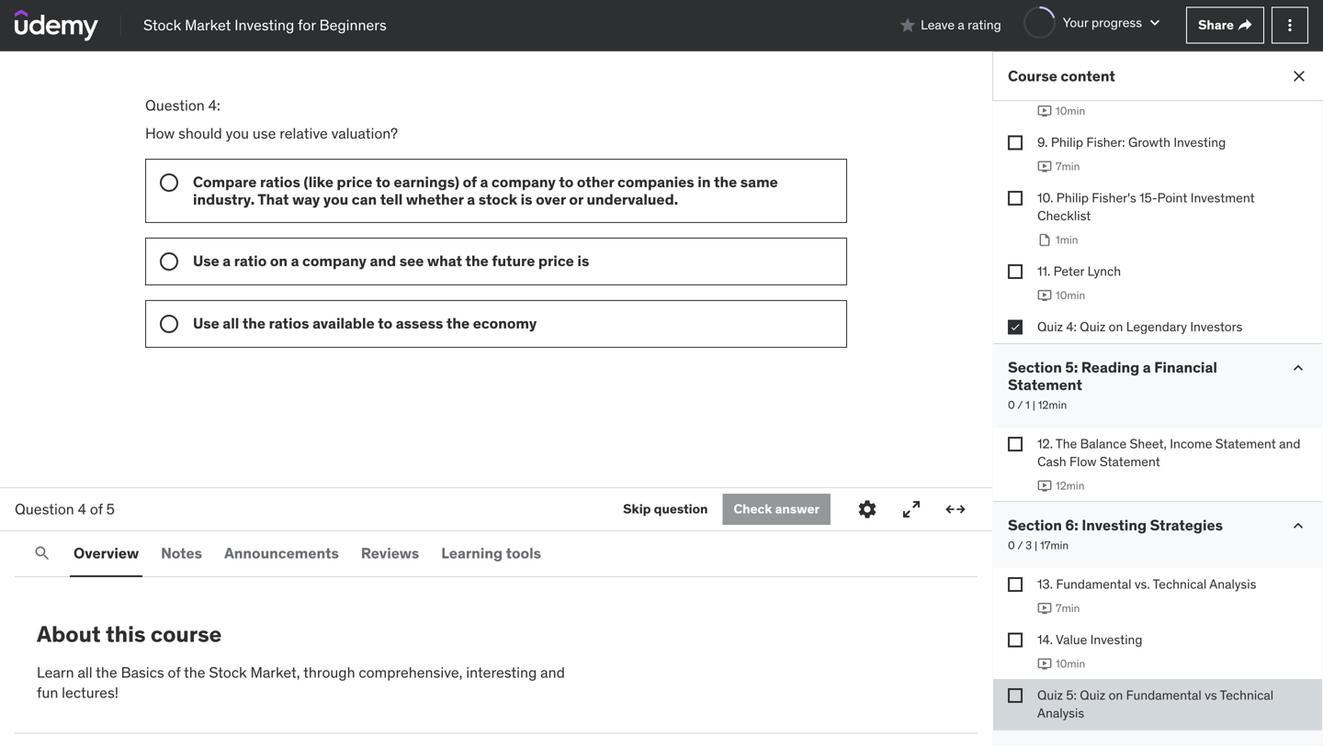 Task type: vqa. For each thing, say whether or not it's contained in the screenshot.
the Sidebar Element
yes



Task type: locate. For each thing, give the bounding box(es) containing it.
0 vertical spatial price
[[337, 173, 373, 191]]

you inside 'compare ratios (like price to earnings) of a company to other companies in the same industry. that way you can tell whether a stock is over or undervalued.'
[[323, 190, 348, 209]]

on for a
[[270, 252, 288, 271]]

11. peter lynch
[[1037, 263, 1121, 280]]

investing inside section 6: investing strategies 0 / 3 | 17min
[[1082, 516, 1147, 535]]

skip question button
[[623, 494, 708, 526]]

1 10min from the top
[[1056, 104, 1085, 118]]

section up 3
[[1008, 516, 1062, 535]]

4: for question
[[208, 96, 220, 115]]

15-
[[1139, 190, 1157, 206]]

0 vertical spatial 5:
[[1065, 358, 1078, 377]]

on down 14. value investing
[[1109, 688, 1123, 704]]

1 vertical spatial 7min
[[1056, 602, 1080, 616]]

5: left the reading
[[1065, 358, 1078, 377]]

a inside button
[[958, 17, 965, 33]]

small image inside your progress dropdown button
[[1146, 13, 1164, 32]]

0 vertical spatial company
[[491, 173, 556, 191]]

1 xsmall image from the top
[[1008, 264, 1023, 279]]

statement for income
[[1215, 436, 1276, 453]]

0 vertical spatial technical
[[1153, 577, 1207, 593]]

sheet,
[[1130, 436, 1167, 453]]

stock left market
[[143, 15, 181, 34]]

stock
[[143, 15, 181, 34], [209, 664, 247, 682]]

course
[[151, 621, 222, 649]]

investing left the for
[[235, 15, 294, 34]]

flow
[[1069, 454, 1097, 471]]

and for statement
[[1279, 436, 1301, 453]]

12min right play the balance sheet, income statement and cash flow statement image
[[1056, 479, 1085, 494]]

close course content sidebar image
[[1290, 67, 1308, 85]]

is inside 'compare ratios (like price to earnings) of a company to other companies in the same industry. that way you can tell whether a stock is over or undervalued.'
[[521, 190, 532, 209]]

1 vertical spatial section
[[1008, 516, 1062, 535]]

price
[[337, 173, 373, 191], [538, 252, 574, 271]]

analysis down play value investing 'icon'
[[1037, 706, 1084, 722]]

play fundamental vs. technical analysis image
[[1037, 602, 1052, 617]]

1 vertical spatial 0
[[1008, 539, 1015, 553]]

7min right play fundamental vs. technical analysis image
[[1056, 602, 1080, 616]]

section for statement
[[1008, 358, 1062, 377]]

1 vertical spatial analysis
[[1037, 706, 1084, 722]]

a left rating
[[958, 17, 965, 33]]

question up how
[[145, 96, 205, 115]]

0 vertical spatial statement
[[1008, 376, 1082, 395]]

| right 3
[[1035, 539, 1037, 553]]

on inside group
[[270, 252, 288, 271]]

1 vertical spatial stock
[[209, 664, 247, 682]]

5: for quiz
[[1066, 688, 1077, 704]]

2 vertical spatial on
[[1109, 688, 1123, 704]]

1 section from the top
[[1008, 358, 1062, 377]]

question left '4'
[[15, 500, 74, 519]]

philip inside 10. philip fisher's 15-point investment checklist
[[1056, 190, 1089, 206]]

learning tools button
[[438, 532, 545, 576]]

0 vertical spatial /
[[1017, 399, 1023, 413]]

1 vertical spatial price
[[538, 252, 574, 271]]

your
[[1063, 14, 1088, 31]]

0 vertical spatial all
[[223, 314, 239, 333]]

1 horizontal spatial question
[[145, 96, 205, 115]]

1 horizontal spatial technical
[[1220, 688, 1274, 704]]

can
[[352, 190, 377, 209]]

0 vertical spatial question
[[145, 96, 205, 115]]

you left can
[[323, 190, 348, 209]]

small image inside the leave a rating button
[[899, 16, 917, 34]]

statement right income
[[1215, 436, 1276, 453]]

1 vertical spatial /
[[1017, 539, 1023, 553]]

0 horizontal spatial question
[[15, 500, 74, 519]]

legendary
[[1126, 319, 1187, 335]]

question
[[145, 96, 205, 115], [15, 500, 74, 519]]

settings image
[[856, 499, 878, 521]]

statement for financial
[[1008, 376, 1082, 395]]

14. value investing
[[1037, 632, 1143, 649]]

quiz 4: quiz on legendary investors
[[1037, 319, 1243, 335]]

7min right the play philip fisher: growth investing icon
[[1056, 159, 1080, 174]]

and inside how should you use relative valuation? group
[[370, 252, 396, 271]]

10min right play warren buffett: value investing image
[[1056, 104, 1085, 118]]

0 vertical spatial xsmall image
[[1008, 264, 1023, 279]]

1min
[[1056, 233, 1078, 247]]

what
[[427, 252, 462, 271]]

reviews button
[[357, 532, 423, 576]]

tools
[[506, 544, 541, 563]]

company up available
[[302, 252, 367, 271]]

use all the ratios available to assess the economy
[[193, 314, 537, 333]]

0 horizontal spatial analysis
[[1037, 706, 1084, 722]]

4: inside question 4: how should you use relative valuation?
[[208, 96, 220, 115]]

1 horizontal spatial company
[[491, 173, 556, 191]]

on inside quiz 5: quiz on fundamental vs technical analysis
[[1109, 688, 1123, 704]]

2 vertical spatial and
[[540, 664, 565, 682]]

10.
[[1037, 190, 1053, 206]]

section 6: investing strategies 0 / 3 | 17min
[[1008, 516, 1223, 553]]

small image
[[1146, 13, 1164, 32], [899, 16, 917, 34], [1289, 359, 1307, 377]]

1 vertical spatial ratios
[[269, 314, 309, 333]]

you inside question 4: how should you use relative valuation?
[[226, 124, 249, 143]]

a right the reading
[[1143, 358, 1151, 377]]

xsmall image left 14.
[[1008, 633, 1023, 648]]

fundamental left vs
[[1126, 688, 1202, 704]]

5: inside quiz 5: quiz on fundamental vs technical analysis
[[1066, 688, 1077, 704]]

a
[[958, 17, 965, 33], [480, 173, 488, 191], [467, 190, 475, 209], [223, 252, 231, 271], [291, 252, 299, 271], [1143, 358, 1151, 377]]

1 horizontal spatial stock
[[209, 664, 247, 682]]

1 horizontal spatial 4:
[[1066, 319, 1077, 335]]

2 horizontal spatial statement
[[1215, 436, 1276, 453]]

2 7min from the top
[[1056, 602, 1080, 616]]

1 horizontal spatial of
[[168, 664, 181, 682]]

| right 1
[[1032, 399, 1035, 413]]

4: down peter
[[1066, 319, 1077, 335]]

10min down peter
[[1056, 288, 1085, 303]]

xsmall image for 11. peter lynch
[[1008, 264, 1023, 279]]

0 horizontal spatial of
[[90, 500, 103, 519]]

all up lectures!
[[78, 664, 92, 682]]

2 10min from the top
[[1056, 288, 1085, 303]]

is left the over
[[521, 190, 532, 209]]

0 left 3
[[1008, 539, 1015, 553]]

ratios left available
[[269, 314, 309, 333]]

0 vertical spatial use
[[193, 252, 219, 271]]

learning tools
[[441, 544, 541, 563]]

1 horizontal spatial statement
[[1100, 454, 1160, 471]]

7min for philip
[[1056, 159, 1080, 174]]

5:
[[1065, 358, 1078, 377], [1066, 688, 1077, 704]]

section inside section 5: reading a financial statement 0 / 1 | 12min
[[1008, 358, 1062, 377]]

analysis down strategies
[[1209, 577, 1256, 593]]

play warren buffett: value investing image
[[1037, 104, 1052, 119]]

price right future
[[538, 252, 574, 271]]

check
[[734, 501, 772, 518]]

1 / from the top
[[1017, 399, 1023, 413]]

0 vertical spatial on
[[270, 252, 288, 271]]

stock left market,
[[209, 664, 247, 682]]

on left the legendary
[[1109, 319, 1123, 335]]

fundamental
[[1056, 577, 1132, 593], [1126, 688, 1202, 704]]

philip right 9.
[[1051, 134, 1083, 151]]

1 vertical spatial |
[[1035, 539, 1037, 553]]

or
[[569, 190, 583, 209]]

1 vertical spatial technical
[[1220, 688, 1274, 704]]

5: inside section 5: reading a financial statement 0 / 1 | 12min
[[1065, 358, 1078, 377]]

/ left 1
[[1017, 399, 1023, 413]]

play the balance sheet, income statement and cash flow statement image
[[1037, 479, 1052, 494]]

1 vertical spatial 5:
[[1066, 688, 1077, 704]]

1 use from the top
[[193, 252, 219, 271]]

2 0 from the top
[[1008, 539, 1015, 553]]

4: up should
[[208, 96, 220, 115]]

notes button
[[157, 532, 206, 576]]

you
[[226, 124, 249, 143], [323, 190, 348, 209]]

quiz
[[1037, 319, 1063, 335], [1080, 319, 1106, 335], [1037, 688, 1063, 704], [1080, 688, 1106, 704]]

1 horizontal spatial all
[[223, 314, 239, 333]]

skip
[[623, 501, 651, 518]]

reviews
[[361, 544, 419, 563]]

5: down value
[[1066, 688, 1077, 704]]

technical right vs.
[[1153, 577, 1207, 593]]

0 vertical spatial 12min
[[1038, 399, 1067, 413]]

0 vertical spatial analysis
[[1209, 577, 1256, 593]]

question inside question 4: how should you use relative valuation?
[[145, 96, 205, 115]]

1 horizontal spatial small image
[[1146, 13, 1164, 32]]

13. fundamental vs. technical analysis
[[1037, 577, 1256, 593]]

2 use from the top
[[193, 314, 219, 333]]

section up 1
[[1008, 358, 1062, 377]]

10. philip fisher's 15-point investment checklist
[[1037, 190, 1255, 224]]

actions image
[[1281, 16, 1299, 34]]

is down or
[[577, 252, 589, 271]]

the
[[1056, 436, 1077, 453]]

of right "basics"
[[168, 664, 181, 682]]

1 horizontal spatial and
[[540, 664, 565, 682]]

analysis inside quiz 5: quiz on fundamental vs technical analysis
[[1037, 706, 1084, 722]]

all down ratio
[[223, 314, 239, 333]]

company
[[491, 173, 556, 191], [302, 252, 367, 271]]

0 vertical spatial |
[[1032, 399, 1035, 413]]

section inside section 6: investing strategies 0 / 3 | 17min
[[1008, 516, 1062, 535]]

1 vertical spatial on
[[1109, 319, 1123, 335]]

growth
[[1128, 134, 1171, 151]]

1 vertical spatial all
[[78, 664, 92, 682]]

company left or
[[491, 173, 556, 191]]

the
[[714, 173, 737, 191], [465, 252, 489, 271], [242, 314, 266, 333], [446, 314, 470, 333], [96, 664, 117, 682], [184, 664, 205, 682]]

and up small image
[[1279, 436, 1301, 453]]

0 vertical spatial section
[[1008, 358, 1062, 377]]

all inside learn all the basics of the stock market, through comprehensive, interesting and fun lectures!
[[78, 664, 92, 682]]

1 7min from the top
[[1056, 159, 1080, 174]]

answer
[[775, 501, 820, 518]]

check answer
[[734, 501, 820, 518]]

/ left 3
[[1017, 539, 1023, 553]]

4:
[[208, 96, 220, 115], [1066, 319, 1077, 335]]

10min
[[1056, 104, 1085, 118], [1056, 288, 1085, 303], [1056, 657, 1085, 672]]

you left use
[[226, 124, 249, 143]]

fundamental left vs.
[[1056, 577, 1132, 593]]

|
[[1032, 399, 1035, 413], [1035, 539, 1037, 553]]

2 vertical spatial 10min
[[1056, 657, 1085, 672]]

and right 'interesting'
[[540, 664, 565, 682]]

1 vertical spatial use
[[193, 314, 219, 333]]

a left stock
[[467, 190, 475, 209]]

rating
[[968, 17, 1001, 33]]

1 horizontal spatial price
[[538, 252, 574, 271]]

0 vertical spatial ratios
[[260, 173, 300, 191]]

of inside learn all the basics of the stock market, through comprehensive, interesting and fun lectures!
[[168, 664, 181, 682]]

0 horizontal spatial technical
[[1153, 577, 1207, 593]]

1 vertical spatial philip
[[1056, 190, 1089, 206]]

on right ratio
[[270, 252, 288, 271]]

the down course
[[184, 664, 205, 682]]

relative
[[280, 124, 328, 143]]

1 vertical spatial 10min
[[1056, 288, 1085, 303]]

ratios left (like on the top
[[260, 173, 300, 191]]

the right in
[[714, 173, 737, 191]]

udemy image
[[15, 10, 98, 41]]

and for company
[[370, 252, 396, 271]]

1 vertical spatial company
[[302, 252, 367, 271]]

/ inside section 6: investing strategies 0 / 3 | 17min
[[1017, 539, 1023, 553]]

all inside how should you use relative valuation? group
[[223, 314, 239, 333]]

investing right value
[[1090, 632, 1143, 649]]

fundamental inside quiz 5: quiz on fundamental vs technical analysis
[[1126, 688, 1202, 704]]

0 horizontal spatial 4:
[[208, 96, 220, 115]]

1 vertical spatial 4:
[[1066, 319, 1077, 335]]

company inside 'compare ratios (like price to earnings) of a company to other companies in the same industry. that way you can tell whether a stock is over or undervalued.'
[[491, 173, 556, 191]]

question 4: how should you use relative valuation?
[[145, 96, 401, 143]]

2 vertical spatial statement
[[1100, 454, 1160, 471]]

1 vertical spatial you
[[323, 190, 348, 209]]

1 horizontal spatial you
[[323, 190, 348, 209]]

xsmall image inside share button
[[1238, 18, 1252, 33]]

0
[[1008, 399, 1015, 413], [1008, 539, 1015, 553]]

1 vertical spatial xsmall image
[[1008, 633, 1023, 648]]

technical inside quiz 5: quiz on fundamental vs technical analysis
[[1220, 688, 1274, 704]]

0 vertical spatial stock
[[143, 15, 181, 34]]

a inside section 5: reading a financial statement 0 / 1 | 12min
[[1143, 358, 1151, 377]]

a left ratio
[[223, 252, 231, 271]]

investing for 14. value investing
[[1090, 632, 1143, 649]]

the right what
[[465, 252, 489, 271]]

question for question 4 of 5
[[15, 500, 74, 519]]

12min right 1
[[1038, 399, 1067, 413]]

10min down value
[[1056, 657, 1085, 672]]

price right (like on the top
[[337, 173, 373, 191]]

0 left 1
[[1008, 399, 1015, 413]]

to down the valuation?
[[376, 173, 390, 191]]

and left see
[[370, 252, 396, 271]]

0 vertical spatial is
[[521, 190, 532, 209]]

1 vertical spatial question
[[15, 500, 74, 519]]

and inside 12. the balance sheet, income statement and cash flow statement
[[1279, 436, 1301, 453]]

statement up 1
[[1008, 376, 1082, 395]]

fun
[[37, 684, 58, 703]]

1 0 from the top
[[1008, 399, 1015, 413]]

3 10min from the top
[[1056, 657, 1085, 672]]

0 horizontal spatial small image
[[899, 16, 917, 34]]

2 section from the top
[[1008, 516, 1062, 535]]

investing right the 6:
[[1082, 516, 1147, 535]]

0 horizontal spatial price
[[337, 173, 373, 191]]

4: inside sidebar element
[[1066, 319, 1077, 335]]

to left other
[[559, 173, 574, 191]]

xsmall image
[[1238, 18, 1252, 33], [1008, 136, 1023, 150], [1008, 191, 1023, 206], [1008, 320, 1023, 335], [1008, 437, 1023, 452], [1008, 578, 1023, 593], [1008, 689, 1023, 704]]

of
[[90, 500, 103, 519], [168, 664, 181, 682]]

course content
[[1008, 67, 1115, 85]]

industry.
[[193, 190, 255, 209]]

1 vertical spatial is
[[577, 252, 589, 271]]

way
[[292, 190, 320, 209]]

fisher:
[[1086, 134, 1125, 151]]

learning
[[441, 544, 503, 563]]

1 vertical spatial fundamental
[[1126, 688, 1202, 704]]

vs
[[1205, 688, 1217, 704]]

philip up 'checklist'
[[1056, 190, 1089, 206]]

0 vertical spatial 0
[[1008, 399, 1015, 413]]

section 6: investing strategies button
[[1008, 516, 1223, 535]]

2 xsmall image from the top
[[1008, 633, 1023, 648]]

quiz down 14. value investing
[[1080, 688, 1106, 704]]

to
[[376, 173, 390, 191], [559, 173, 574, 191], [378, 314, 393, 333]]

of left 5
[[90, 500, 103, 519]]

17min
[[1040, 539, 1069, 553]]

statement inside section 5: reading a financial statement 0 / 1 | 12min
[[1008, 376, 1082, 395]]

0 horizontal spatial statement
[[1008, 376, 1082, 395]]

0 vertical spatial and
[[370, 252, 396, 271]]

investing for stock market investing for beginners
[[235, 15, 294, 34]]

0 horizontal spatial you
[[226, 124, 249, 143]]

0 horizontal spatial all
[[78, 664, 92, 682]]

assess
[[396, 314, 443, 333]]

1 horizontal spatial analysis
[[1209, 577, 1256, 593]]

1 vertical spatial and
[[1279, 436, 1301, 453]]

search image
[[33, 545, 51, 563]]

1 vertical spatial statement
[[1215, 436, 1276, 453]]

0 vertical spatial 4:
[[208, 96, 220, 115]]

2 horizontal spatial and
[[1279, 436, 1301, 453]]

your progress button
[[1023, 6, 1164, 39]]

10min for peter
[[1056, 288, 1085, 303]]

through
[[303, 664, 355, 682]]

all
[[223, 314, 239, 333], [78, 664, 92, 682]]

same
[[740, 173, 778, 191]]

0 vertical spatial 7min
[[1056, 159, 1080, 174]]

2 / from the top
[[1017, 539, 1023, 553]]

0 horizontal spatial and
[[370, 252, 396, 271]]

a right earnings) of
[[480, 173, 488, 191]]

xsmall image left 11.
[[1008, 264, 1023, 279]]

technical right vs
[[1220, 688, 1274, 704]]

announcements
[[224, 544, 339, 563]]

0 vertical spatial philip
[[1051, 134, 1083, 151]]

0 vertical spatial you
[[226, 124, 249, 143]]

0 horizontal spatial is
[[521, 190, 532, 209]]

expanded view image
[[945, 499, 967, 521]]

xsmall image
[[1008, 264, 1023, 279], [1008, 633, 1023, 648]]

is
[[521, 190, 532, 209], [577, 252, 589, 271]]

statement down sheet,
[[1100, 454, 1160, 471]]

investors
[[1190, 319, 1243, 335]]

5: for section
[[1065, 358, 1078, 377]]

1 vertical spatial of
[[168, 664, 181, 682]]

0 vertical spatial 10min
[[1056, 104, 1085, 118]]

analysis
[[1209, 577, 1256, 593], [1037, 706, 1084, 722]]

0 vertical spatial of
[[90, 500, 103, 519]]

0 horizontal spatial stock
[[143, 15, 181, 34]]



Task type: describe. For each thing, give the bounding box(es) containing it.
0 vertical spatial fundamental
[[1056, 577, 1132, 593]]

0 inside section 5: reading a financial statement 0 / 1 | 12min
[[1008, 399, 1015, 413]]

in
[[698, 173, 711, 191]]

play value investing image
[[1037, 657, 1052, 672]]

1 horizontal spatial is
[[577, 252, 589, 271]]

the right assess
[[446, 314, 470, 333]]

12.
[[1037, 436, 1053, 453]]

that
[[258, 190, 289, 209]]

philip for 9.
[[1051, 134, 1083, 151]]

reading
[[1081, 358, 1139, 377]]

balance
[[1080, 436, 1127, 453]]

how should you use relative valuation? group
[[145, 159, 847, 348]]

use
[[253, 124, 276, 143]]

the inside 'compare ratios (like price to earnings) of a company to other companies in the same industry. that way you can tell whether a stock is over or undervalued.'
[[714, 173, 737, 191]]

section 5: reading a financial statement 0 / 1 | 12min
[[1008, 358, 1217, 413]]

learn all the basics of the stock market, through comprehensive, interesting and fun lectures!
[[37, 664, 565, 703]]

use a ratio on a company and see what the future price is
[[193, 252, 589, 271]]

learn
[[37, 664, 74, 682]]

all for use
[[223, 314, 239, 333]]

overview button
[[70, 532, 143, 576]]

fisher's
[[1092, 190, 1136, 206]]

13.
[[1037, 577, 1053, 593]]

vs.
[[1135, 577, 1150, 593]]

notes
[[161, 544, 202, 563]]

and inside learn all the basics of the stock market, through comprehensive, interesting and fun lectures!
[[540, 664, 565, 682]]

see
[[399, 252, 424, 271]]

over
[[536, 190, 566, 209]]

about this course
[[37, 621, 222, 649]]

lectures!
[[62, 684, 119, 703]]

10min for value
[[1056, 657, 1085, 672]]

price inside 'compare ratios (like price to earnings) of a company to other companies in the same industry. that way you can tell whether a stock is over or undervalued.'
[[337, 173, 373, 191]]

14.
[[1037, 632, 1053, 649]]

quiz up the reading
[[1080, 319, 1106, 335]]

leave a rating
[[921, 17, 1001, 33]]

small image
[[1289, 517, 1307, 536]]

financial
[[1154, 358, 1217, 377]]

9.
[[1037, 134, 1048, 151]]

skip question
[[623, 501, 708, 518]]

content
[[1061, 67, 1115, 85]]

investing for section 6: investing strategies 0 / 3 | 17min
[[1082, 516, 1147, 535]]

undervalued.
[[587, 190, 678, 209]]

3
[[1025, 539, 1032, 553]]

leave a rating button
[[899, 3, 1001, 47]]

ratio
[[234, 252, 267, 271]]

philip for 10.
[[1056, 190, 1089, 206]]

4: for quiz
[[1066, 319, 1077, 335]]

0 inside section 6: investing strategies 0 / 3 | 17min
[[1008, 539, 1015, 553]]

section 5: reading a financial statement button
[[1008, 358, 1274, 395]]

other
[[577, 173, 614, 191]]

on for fundamental
[[1109, 688, 1123, 704]]

| inside section 5: reading a financial statement 0 / 1 | 12min
[[1032, 399, 1035, 413]]

future
[[492, 252, 535, 271]]

investing right growth
[[1174, 134, 1226, 151]]

6:
[[1065, 516, 1079, 535]]

7min for fundamental
[[1056, 602, 1080, 616]]

how
[[145, 124, 175, 143]]

the down ratio
[[242, 314, 266, 333]]

quiz down play value investing 'icon'
[[1037, 688, 1063, 704]]

lynch
[[1087, 263, 1121, 280]]

value
[[1056, 632, 1087, 649]]

beginners
[[319, 15, 387, 34]]

1
[[1025, 399, 1030, 413]]

to left assess
[[378, 314, 393, 333]]

xsmall image for 14. value investing
[[1008, 633, 1023, 648]]

income
[[1170, 436, 1212, 453]]

basics
[[121, 664, 164, 682]]

12min inside section 5: reading a financial statement 0 / 1 | 12min
[[1038, 399, 1067, 413]]

| inside section 6: investing strategies 0 / 3 | 17min
[[1035, 539, 1037, 553]]

question for question 4: how should you use relative valuation?
[[145, 96, 205, 115]]

compare ratios (like price to earnings) of a company to other companies in the same industry. that way you can tell whether a stock is over or undervalued.
[[193, 173, 778, 209]]

12. the balance sheet, income statement and cash flow statement
[[1037, 436, 1301, 471]]

ratios inside 'compare ratios (like price to earnings) of a company to other companies in the same industry. that way you can tell whether a stock is over or undervalued.'
[[260, 173, 300, 191]]

share
[[1198, 17, 1234, 33]]

play philip fisher: growth investing image
[[1037, 159, 1052, 174]]

stock inside learn all the basics of the stock market, through comprehensive, interesting and fun lectures!
[[209, 664, 247, 682]]

tell
[[380, 190, 403, 209]]

stock
[[478, 190, 517, 209]]

market,
[[250, 664, 300, 682]]

leave
[[921, 17, 955, 33]]

for
[[298, 15, 316, 34]]

use for use a ratio on a company and see what the future price is
[[193, 252, 219, 271]]

the up lectures!
[[96, 664, 117, 682]]

question 4 of 5
[[15, 500, 115, 519]]

play peter lynch image
[[1037, 288, 1052, 303]]

share button
[[1186, 7, 1264, 44]]

4
[[78, 500, 86, 519]]

2 horizontal spatial small image
[[1289, 359, 1307, 377]]

companies
[[617, 173, 694, 191]]

strategies
[[1150, 516, 1223, 535]]

should
[[178, 124, 222, 143]]

/ inside section 5: reading a financial statement 0 / 1 | 12min
[[1017, 399, 1023, 413]]

quiz down play peter lynch icon
[[1037, 319, 1063, 335]]

stock market investing for beginners link
[[143, 15, 387, 36]]

announcements button
[[221, 532, 343, 576]]

interesting
[[466, 664, 537, 682]]

checklist
[[1037, 208, 1091, 224]]

progress
[[1092, 14, 1142, 31]]

5
[[106, 500, 115, 519]]

comprehensive,
[[359, 664, 463, 682]]

peter
[[1054, 263, 1084, 280]]

available
[[312, 314, 375, 333]]

investment
[[1191, 190, 1255, 206]]

use for use all the ratios available to assess the economy
[[193, 314, 219, 333]]

check answer button
[[723, 494, 831, 526]]

cash
[[1037, 454, 1066, 471]]

earnings) of
[[394, 173, 477, 191]]

this
[[106, 621, 146, 649]]

fullscreen image
[[900, 499, 922, 521]]

a right ratio
[[291, 252, 299, 271]]

all for learn
[[78, 664, 92, 682]]

start philip fisher's 15-point investment checklist image
[[1037, 233, 1052, 248]]

1 vertical spatial 12min
[[1056, 479, 1085, 494]]

on for legendary
[[1109, 319, 1123, 335]]

your progress
[[1063, 14, 1142, 31]]

section for /
[[1008, 516, 1062, 535]]

valuation?
[[331, 124, 398, 143]]

market
[[185, 15, 231, 34]]

sidebar element
[[992, 4, 1323, 747]]

11.
[[1037, 263, 1050, 280]]

overview
[[74, 544, 139, 563]]

0 horizontal spatial company
[[302, 252, 367, 271]]



